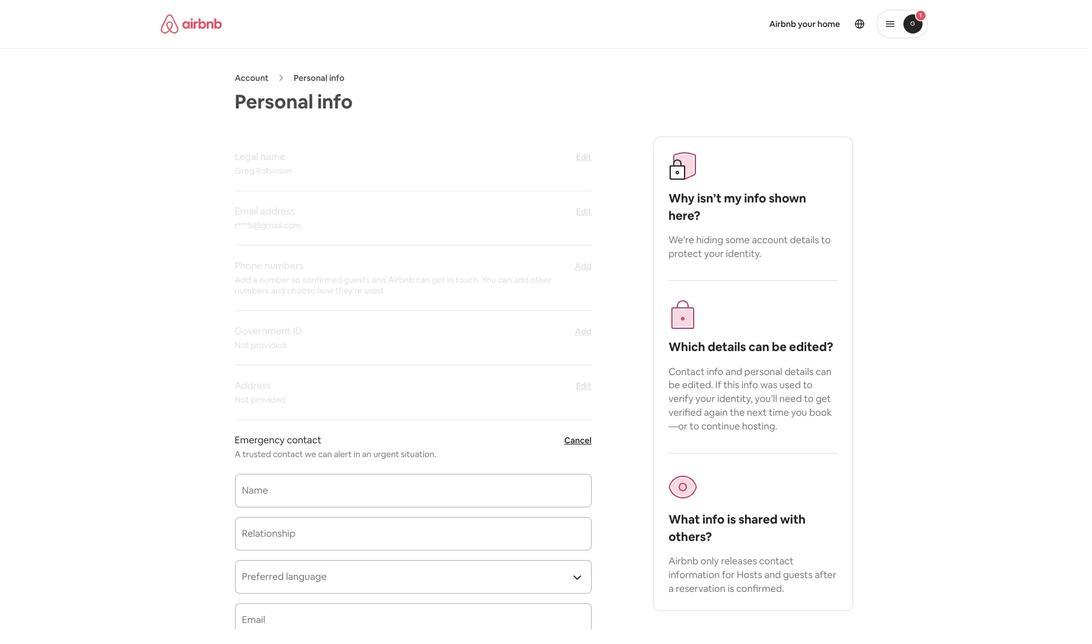 Task type: describe. For each thing, give the bounding box(es) containing it.
r***5@gmail.com
[[235, 220, 301, 231]]

edited.
[[682, 379, 713, 392]]

your inside airbnb your home link
[[798, 19, 816, 29]]

legal name greg robinson
[[235, 151, 292, 176]]

they're
[[335, 285, 363, 296]]

emergency contact a trusted contact we can alert in an urgent situation.
[[235, 434, 436, 460]]

add for the add button
[[575, 261, 592, 272]]

airbnb your home link
[[762, 11, 848, 37]]

1 vertical spatial contact
[[273, 449, 303, 460]]

and inside "contact info and personal details can be edited. if this info was used to verify your identity, you'll need to get verified again the next time you book —or to continue hosting."
[[726, 365, 742, 378]]

0 vertical spatial contact
[[287, 434, 321, 447]]

legal
[[235, 151, 258, 163]]

1 button
[[876, 10, 928, 38]]

how
[[317, 285, 334, 296]]

shown
[[769, 191, 806, 206]]

not inside government id not provided
[[235, 340, 249, 351]]

airbnb for airbnb only releases contact information for hosts and guests after a reservation is confirmed.
[[669, 555, 699, 568]]

other
[[531, 275, 552, 285]]

why isn't my info shown here?
[[669, 191, 806, 223]]

can inside emergency contact a trusted contact we can alert in an urgent situation.
[[318, 449, 332, 460]]

phone
[[235, 260, 262, 272]]

is inside airbnb only releases contact information for hosts and guests after a reservation is confirmed.
[[728, 583, 734, 595]]

add inside phone numbers add a number so confirmed guests and airbnb can get in touch. you can add other numbers and choose how they're used.
[[235, 275, 251, 285]]

with
[[780, 512, 806, 528]]

number
[[259, 275, 290, 285]]

my
[[724, 191, 742, 206]]

name
[[260, 151, 285, 163]]

0 vertical spatial personal
[[294, 73, 327, 83]]

airbnb inside phone numbers add a number so confirmed guests and airbnb can get in touch. you can add other numbers and choose how they're used.
[[388, 275, 414, 285]]

to right used
[[803, 379, 813, 392]]

emergency
[[235, 434, 285, 447]]

add button
[[575, 260, 592, 272]]

cancel button
[[564, 435, 592, 447]]

—or
[[669, 420, 688, 433]]

is inside what info is shared with others?
[[727, 512, 736, 528]]

1 vertical spatial numbers
[[235, 285, 269, 296]]

contact info and personal details can be edited. if this info was used to verify your identity, you'll need to get verified again the next time you book —or to continue hosting.
[[669, 365, 832, 433]]

personal
[[744, 365, 783, 378]]

provided inside government id not provided
[[251, 340, 286, 351]]

next
[[747, 407, 767, 419]]

situation.
[[401, 449, 436, 460]]

can inside "contact info and personal details can be edited. if this info was used to verify your identity, you'll need to get verified again the next time you book —or to continue hosting."
[[816, 365, 832, 378]]

edit button for address
[[576, 380, 592, 392]]

add link
[[575, 326, 592, 338]]

in inside emergency contact a trusted contact we can alert in an urgent situation.
[[354, 449, 360, 460]]

edited?
[[789, 339, 833, 355]]

choose
[[287, 285, 315, 296]]

touch.
[[456, 275, 480, 285]]

some
[[726, 234, 750, 247]]

can left touch. in the top left of the page
[[416, 275, 430, 285]]

info inside what info is shared with others?
[[703, 512, 725, 528]]

used
[[780, 379, 801, 392]]

identity.
[[726, 248, 761, 260]]

airbnb only releases contact information for hosts and guests after a reservation is confirmed.
[[669, 555, 837, 595]]

for
[[722, 569, 735, 582]]

information
[[669, 569, 720, 582]]

which details can be edited?
[[669, 339, 833, 355]]

urgent
[[373, 449, 399, 460]]

email
[[235, 205, 258, 218]]

id
[[293, 325, 302, 338]]

need
[[779, 393, 802, 405]]

and inside airbnb only releases contact information for hosts and guests after a reservation is confirmed.
[[764, 569, 781, 582]]

0 vertical spatial personal info
[[294, 73, 344, 83]]

guests inside airbnb only releases contact information for hosts and guests after a reservation is confirmed.
[[783, 569, 813, 582]]

a inside phone numbers add a number so confirmed guests and airbnb can get in touch. you can add other numbers and choose how they're used.
[[253, 275, 257, 285]]

edit for legal name
[[576, 152, 592, 162]]

get inside "contact info and personal details can be edited. if this info was used to verify your identity, you'll need to get verified again the next time you book —or to continue hosting."
[[816, 393, 831, 405]]

protect
[[669, 248, 702, 260]]

address
[[260, 205, 295, 218]]

a
[[235, 449, 241, 460]]

the
[[730, 407, 745, 419]]

an
[[362, 449, 372, 460]]

info inside why isn't my info shown here?
[[744, 191, 766, 206]]

confirmed.
[[736, 583, 784, 595]]

only
[[701, 555, 719, 568]]

email address r***5@gmail.com
[[235, 205, 301, 231]]

trusted
[[243, 449, 271, 460]]

edit for address
[[576, 381, 592, 392]]

verify
[[669, 393, 693, 405]]

hosts
[[737, 569, 762, 582]]

airbnb your home
[[769, 19, 840, 29]]

your inside "contact info and personal details can be edited. if this info was used to verify your identity, you'll need to get verified again the next time you book —or to continue hosting."
[[696, 393, 715, 405]]

account
[[235, 73, 269, 83]]

which
[[669, 339, 705, 355]]



Task type: locate. For each thing, give the bounding box(es) containing it.
edit for email address
[[576, 206, 592, 217]]

you'll
[[755, 393, 777, 405]]

can right the you
[[498, 275, 512, 285]]

we're hiding some account details to protect your identity.
[[669, 234, 831, 260]]

book
[[809, 407, 832, 419]]

0 horizontal spatial airbnb
[[388, 275, 414, 285]]

a
[[253, 275, 257, 285], [669, 583, 674, 595]]

contact
[[669, 365, 705, 378]]

numbers
[[265, 260, 304, 272], [235, 285, 269, 296]]

1
[[919, 11, 922, 19]]

details up this
[[708, 339, 746, 355]]

0 vertical spatial edit
[[576, 152, 592, 162]]

get
[[432, 275, 445, 285], [816, 393, 831, 405]]

what info is shared with others?
[[669, 512, 806, 545]]

personal right account link
[[294, 73, 327, 83]]

info
[[329, 73, 344, 83], [317, 89, 353, 114], [744, 191, 766, 206], [707, 365, 724, 378], [742, 379, 758, 392], [703, 512, 725, 528]]

2 edit button from the top
[[576, 206, 592, 218]]

airbnb inside airbnb only releases contact information for hosts and guests after a reservation is confirmed.
[[669, 555, 699, 568]]

in
[[447, 275, 454, 285], [354, 449, 360, 460]]

guests right how
[[344, 275, 370, 285]]

1 vertical spatial be
[[669, 379, 680, 392]]

get left touch. in the top left of the page
[[432, 275, 445, 285]]

government id not provided
[[235, 325, 302, 351]]

robinson
[[256, 165, 292, 176]]

airbnb up information
[[669, 555, 699, 568]]

to up 'you'
[[804, 393, 814, 405]]

edit button
[[576, 151, 592, 163], [576, 206, 592, 218], [576, 380, 592, 392]]

provided inside address not provided
[[251, 395, 286, 405]]

get up book
[[816, 393, 831, 405]]

and up this
[[726, 365, 742, 378]]

reservation
[[676, 583, 726, 595]]

1 vertical spatial guests
[[783, 569, 813, 582]]

2 vertical spatial airbnb
[[669, 555, 699, 568]]

2 not from the top
[[235, 395, 249, 405]]

guests inside phone numbers add a number so confirmed guests and airbnb can get in touch. you can add other numbers and choose how they're used.
[[344, 275, 370, 285]]

airbnb right used.
[[388, 275, 414, 285]]

1 vertical spatial personal info
[[235, 89, 353, 114]]

was
[[760, 379, 778, 392]]

releases
[[721, 555, 757, 568]]

0 vertical spatial a
[[253, 275, 257, 285]]

0 vertical spatial guests
[[344, 275, 370, 285]]

details right account
[[790, 234, 819, 247]]

is
[[727, 512, 736, 528], [728, 583, 734, 595]]

after
[[815, 569, 837, 582]]

we
[[305, 449, 316, 460]]

identity,
[[717, 393, 753, 405]]

1 vertical spatial airbnb
[[388, 275, 414, 285]]

verified
[[669, 407, 702, 419]]

details
[[790, 234, 819, 247], [708, 339, 746, 355], [785, 365, 814, 378]]

0 horizontal spatial a
[[253, 275, 257, 285]]

so
[[291, 275, 300, 285]]

1 vertical spatial provided
[[251, 395, 286, 405]]

details up used
[[785, 365, 814, 378]]

1 horizontal spatial airbnb
[[669, 555, 699, 568]]

airbnb inside airbnb your home link
[[769, 19, 796, 29]]

confirmed
[[302, 275, 342, 285]]

greg
[[235, 165, 254, 176]]

be up the 'verify'
[[669, 379, 680, 392]]

1 vertical spatial add
[[235, 275, 251, 285]]

address
[[235, 380, 271, 392]]

cancel
[[564, 435, 592, 446]]

and left so
[[271, 285, 285, 296]]

and up confirmed.
[[764, 569, 781, 582]]

provided down the government
[[251, 340, 286, 351]]

0 horizontal spatial be
[[669, 379, 680, 392]]

can right 'we' at the bottom of page
[[318, 449, 332, 460]]

personal info
[[294, 73, 344, 83], [235, 89, 353, 114]]

0 vertical spatial get
[[432, 275, 445, 285]]

you
[[791, 407, 807, 419]]

a down information
[[669, 583, 674, 595]]

1 horizontal spatial get
[[816, 393, 831, 405]]

a inside airbnb only releases contact information for hosts and guests after a reservation is confirmed.
[[669, 583, 674, 595]]

why
[[669, 191, 695, 206]]

1 not from the top
[[235, 340, 249, 351]]

account link
[[235, 73, 269, 83]]

to inside we're hiding some account details to protect your identity.
[[821, 234, 831, 247]]

0 vertical spatial provided
[[251, 340, 286, 351]]

0 vertical spatial airbnb
[[769, 19, 796, 29]]

used.
[[364, 285, 385, 296]]

0 horizontal spatial guests
[[344, 275, 370, 285]]

1 horizontal spatial a
[[669, 583, 674, 595]]

add
[[575, 261, 592, 272], [235, 275, 251, 285], [575, 326, 592, 337]]

a down phone
[[253, 275, 257, 285]]

continue
[[701, 420, 740, 433]]

your left home
[[798, 19, 816, 29]]

2 edit from the top
[[576, 206, 592, 217]]

2 vertical spatial edit button
[[576, 380, 592, 392]]

this
[[724, 379, 739, 392]]

phone numbers add a number so confirmed guests and airbnb can get in touch. you can add other numbers and choose how they're used.
[[235, 260, 552, 296]]

1 horizontal spatial guests
[[783, 569, 813, 582]]

what
[[669, 512, 700, 528]]

personal
[[294, 73, 327, 83], [235, 89, 313, 114]]

is left shared
[[727, 512, 736, 528]]

0 vertical spatial numbers
[[265, 260, 304, 272]]

1 edit button from the top
[[576, 151, 592, 163]]

provided down address
[[251, 395, 286, 405]]

not inside address not provided
[[235, 395, 249, 405]]

guests
[[344, 275, 370, 285], [783, 569, 813, 582]]

0 vertical spatial not
[[235, 340, 249, 351]]

to right —or
[[690, 420, 699, 433]]

time
[[769, 407, 789, 419]]

in left touch. in the top left of the page
[[447, 275, 454, 285]]

your inside we're hiding some account details to protect your identity.
[[704, 248, 724, 260]]

your down edited.
[[696, 393, 715, 405]]

you
[[482, 275, 496, 285]]

not down address
[[235, 395, 249, 405]]

1 horizontal spatial in
[[447, 275, 454, 285]]

your down hiding
[[704, 248, 724, 260]]

can
[[416, 275, 430, 285], [498, 275, 512, 285], [749, 339, 769, 355], [816, 365, 832, 378], [318, 449, 332, 460]]

0 vertical spatial edit button
[[576, 151, 592, 163]]

in left the an
[[354, 449, 360, 460]]

0 vertical spatial is
[[727, 512, 736, 528]]

shared
[[739, 512, 778, 528]]

1 vertical spatial not
[[235, 395, 249, 405]]

edit button for email address
[[576, 206, 592, 218]]

personal down account
[[235, 89, 313, 114]]

details for personal
[[785, 365, 814, 378]]

2 horizontal spatial airbnb
[[769, 19, 796, 29]]

is down for
[[728, 583, 734, 595]]

address not provided
[[235, 380, 286, 405]]

provided
[[251, 340, 286, 351], [251, 395, 286, 405]]

3 edit from the top
[[576, 381, 592, 392]]

1 vertical spatial edit
[[576, 206, 592, 217]]

in inside phone numbers add a number so confirmed guests and airbnb can get in touch. you can add other numbers and choose how they're used.
[[447, 275, 454, 285]]

2 vertical spatial details
[[785, 365, 814, 378]]

get inside phone numbers add a number so confirmed guests and airbnb can get in touch. you can add other numbers and choose how they're used.
[[432, 275, 445, 285]]

contact left 'we' at the bottom of page
[[273, 449, 303, 460]]

2 provided from the top
[[251, 395, 286, 405]]

alert
[[334, 449, 352, 460]]

0 vertical spatial your
[[798, 19, 816, 29]]

airbnb left home
[[769, 19, 796, 29]]

None text field
[[242, 619, 584, 630]]

be inside "contact info and personal details can be edited. if this info was used to verify your identity, you'll need to get verified again the next time you book —or to continue hosting."
[[669, 379, 680, 392]]

1 vertical spatial get
[[816, 393, 831, 405]]

profile element
[[559, 0, 928, 48]]

2 vertical spatial your
[[696, 393, 715, 405]]

numbers up number
[[265, 260, 304, 272]]

guests left the after
[[783, 569, 813, 582]]

airbnb
[[769, 19, 796, 29], [388, 275, 414, 285], [669, 555, 699, 568]]

isn't
[[697, 191, 722, 206]]

others?
[[669, 529, 712, 545]]

account
[[752, 234, 788, 247]]

to
[[821, 234, 831, 247], [803, 379, 813, 392], [804, 393, 814, 405], [690, 420, 699, 433]]

not down the government
[[235, 340, 249, 351]]

be up the personal
[[772, 339, 787, 355]]

1 edit from the top
[[576, 152, 592, 162]]

contact up hosts at the right bottom of the page
[[759, 555, 794, 568]]

details for account
[[790, 234, 819, 247]]

government
[[235, 325, 291, 338]]

and right they're
[[372, 275, 386, 285]]

1 provided from the top
[[251, 340, 286, 351]]

2 vertical spatial contact
[[759, 555, 794, 568]]

can down edited?
[[816, 365, 832, 378]]

1 vertical spatial personal
[[235, 89, 313, 114]]

0 vertical spatial add
[[575, 261, 592, 272]]

we're
[[669, 234, 694, 247]]

3 edit button from the top
[[576, 380, 592, 392]]

edit button for legal name
[[576, 151, 592, 163]]

1 vertical spatial details
[[708, 339, 746, 355]]

add for add link
[[575, 326, 592, 337]]

contact up 'we' at the bottom of page
[[287, 434, 321, 447]]

if
[[715, 379, 721, 392]]

contact inside airbnb only releases contact information for hosts and guests after a reservation is confirmed.
[[759, 555, 794, 568]]

hiding
[[696, 234, 723, 247]]

0 vertical spatial be
[[772, 339, 787, 355]]

details inside "contact info and personal details can be edited. if this info was used to verify your identity, you'll need to get verified again the next time you book —or to continue hosting."
[[785, 365, 814, 378]]

0 vertical spatial in
[[447, 275, 454, 285]]

0 vertical spatial details
[[790, 234, 819, 247]]

details inside we're hiding some account details to protect your identity.
[[790, 234, 819, 247]]

your
[[798, 19, 816, 29], [704, 248, 724, 260], [696, 393, 715, 405]]

airbnb for airbnb your home
[[769, 19, 796, 29]]

hosting.
[[742, 420, 778, 433]]

contact
[[287, 434, 321, 447], [273, 449, 303, 460], [759, 555, 794, 568]]

numbers down phone
[[235, 285, 269, 296]]

1 horizontal spatial be
[[772, 339, 787, 355]]

2 vertical spatial add
[[575, 326, 592, 337]]

None text field
[[242, 490, 584, 502], [242, 533, 584, 545], [242, 490, 584, 502], [242, 533, 584, 545]]

add
[[514, 275, 529, 285]]

here?
[[669, 208, 700, 223]]

home
[[818, 19, 840, 29]]

0 horizontal spatial in
[[354, 449, 360, 460]]

1 vertical spatial in
[[354, 449, 360, 460]]

can up the personal
[[749, 339, 769, 355]]

1 vertical spatial a
[[669, 583, 674, 595]]

2 vertical spatial edit
[[576, 381, 592, 392]]

again
[[704, 407, 728, 419]]

to right account
[[821, 234, 831, 247]]

0 horizontal spatial get
[[432, 275, 445, 285]]

1 vertical spatial is
[[728, 583, 734, 595]]

1 vertical spatial edit button
[[576, 206, 592, 218]]

1 vertical spatial your
[[704, 248, 724, 260]]



Task type: vqa. For each thing, say whether or not it's contained in the screenshot.


